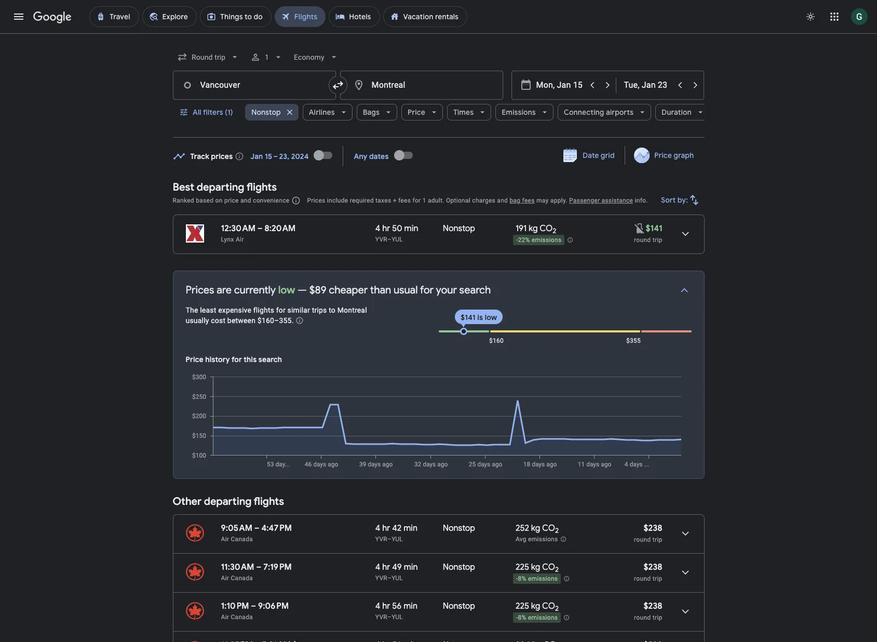 Task type: vqa. For each thing, say whether or not it's contained in the screenshot.
the middle $238
yes



Task type: locate. For each thing, give the bounding box(es) containing it.
low left —
[[278, 284, 295, 297]]

0 vertical spatial 238 us dollars text field
[[644, 562, 663, 572]]

loading results progress bar
[[0, 33, 877, 35]]

2 $238 round trip from the top
[[634, 562, 663, 582]]

co
[[540, 223, 553, 234], [542, 523, 555, 533], [542, 562, 555, 572], [542, 601, 555, 611]]

low
[[278, 284, 295, 297], [485, 313, 497, 322]]

– down 4 hr 49 min yvr – yul
[[388, 613, 392, 621]]

Arrival time: 7:19 PM. text field
[[263, 562, 292, 572]]

ranked
[[173, 197, 194, 204]]

yvr down 4 hr 49 min yvr – yul
[[375, 613, 388, 621]]

main content
[[173, 143, 714, 642]]

yul
[[392, 236, 403, 243], [392, 536, 403, 543], [392, 575, 403, 582], [392, 613, 403, 621]]

4 left 49
[[375, 562, 380, 572]]

hr inside 4 hr 42 min yvr – yul
[[382, 523, 390, 533]]

hr inside "4 hr 56 min yvr – yul"
[[382, 601, 390, 611]]

0 vertical spatial departing
[[197, 181, 244, 194]]

yvr inside 4 hr 42 min yvr – yul
[[375, 536, 388, 543]]

round down 238 us dollars text box
[[634, 536, 651, 543]]

1 hr from the top
[[382, 223, 390, 234]]

yul inside "4 hr 56 min yvr – yul"
[[392, 613, 403, 621]]

0 horizontal spatial fees
[[398, 197, 411, 204]]

2 -8% emissions from the top
[[516, 614, 558, 621]]

$238 round trip for 4 hr 49 min
[[634, 562, 663, 582]]

238 us dollars text field left flight details. leaves vancouver international airport at 11:30 am on monday, january 15 and arrives at montréal-pierre elliott trudeau international airport at 7:19 pm on monday, january 15. icon
[[644, 562, 663, 572]]

bag
[[510, 197, 521, 204]]

canada for 11:30 am
[[231, 575, 253, 582]]

flights up the convenience
[[247, 181, 277, 194]]

1 horizontal spatial low
[[485, 313, 497, 322]]

2 238 us dollars text field from the top
[[644, 601, 663, 611]]

225 kg co 2
[[516, 562, 559, 574], [516, 601, 559, 613]]

1 vertical spatial departing
[[204, 495, 252, 508]]

co inside 252 kg co 2
[[542, 523, 555, 533]]

bags button
[[357, 100, 397, 125]]

1 vertical spatial price
[[655, 151, 672, 160]]

and
[[241, 197, 251, 204], [497, 197, 508, 204]]

air inside 11:30 am – 7:19 pm air canada
[[221, 575, 229, 582]]

min inside 4 hr 50 min yvr – yul
[[404, 223, 418, 234]]

min for 4 hr 42 min
[[404, 523, 418, 533]]

2 225 kg co 2 from the top
[[516, 601, 559, 613]]

air inside 1:10 pm – 9:06 pm air canada
[[221, 613, 229, 621]]

canada inside 1:10 pm – 9:06 pm air canada
[[231, 613, 253, 621]]

based
[[196, 197, 214, 204]]

flights up 4:47 pm
[[254, 495, 284, 508]]

yul inside 4 hr 50 min yvr – yul
[[392, 236, 403, 243]]

best
[[173, 181, 194, 194]]

0 horizontal spatial 1
[[265, 53, 269, 61]]

assistance
[[602, 197, 633, 204]]

Departure text field
[[536, 71, 584, 99]]

1 238 us dollars text field from the top
[[644, 562, 663, 572]]

nonstop for 4 hr 49 min
[[443, 562, 475, 572]]

1 225 kg co 2 from the top
[[516, 562, 559, 574]]

nonstop inside popup button
[[252, 108, 281, 117]]

yvr down the total duration 4 hr 50 min. element
[[375, 236, 388, 243]]

are
[[217, 284, 232, 297]]

0 vertical spatial canada
[[231, 536, 253, 543]]

search up $141 is low on the right of page
[[460, 284, 491, 297]]

between
[[227, 316, 256, 325]]

yvr down total duration 4 hr 42 min. element on the bottom of the page
[[375, 536, 388, 543]]

is
[[478, 313, 483, 322]]

connecting
[[564, 108, 604, 117]]

learn more about price insights image
[[296, 317, 304, 325]]

search
[[460, 284, 491, 297], [259, 355, 282, 364]]

3 round from the top
[[634, 575, 651, 582]]

optional
[[446, 197, 471, 204]]

yvr inside "4 hr 56 min yvr – yul"
[[375, 613, 388, 621]]

1 4 from the top
[[375, 223, 380, 234]]

co inside 191 kg co 2
[[540, 223, 553, 234]]

4 left 56
[[375, 601, 380, 611]]

2 vertical spatial flights
[[254, 495, 284, 508]]

1 vertical spatial low
[[485, 313, 497, 322]]

0 vertical spatial -8% emissions
[[516, 575, 558, 582]]

1 225 from the top
[[516, 562, 529, 572]]

2 yul from the top
[[392, 536, 403, 543]]

none search field containing all filters (1)
[[173, 45, 709, 138]]

for inside the least expensive flights for similar trips to montreal usually cost between $160–355 .
[[276, 306, 286, 314]]

air inside "9:05 am – 4:47 pm air canada"
[[221, 536, 229, 543]]

-8% emissions
[[516, 575, 558, 582], [516, 614, 558, 621]]

4 round from the top
[[634, 614, 651, 621]]

1 vertical spatial 225 kg co 2
[[516, 601, 559, 613]]

0 vertical spatial 225 kg co 2
[[516, 562, 559, 574]]

22%
[[518, 236, 530, 244]]

hr
[[382, 223, 390, 234], [382, 523, 390, 533], [382, 562, 390, 572], [382, 601, 390, 611]]

air
[[236, 236, 244, 243], [221, 536, 229, 543], [221, 575, 229, 582], [221, 613, 229, 621]]

total duration 4 hr 56 min. element down 4 hr 49 min yvr – yul
[[375, 601, 443, 613]]

departing for other
[[204, 495, 252, 508]]

—
[[298, 284, 307, 297]]

0 vertical spatial 225
[[516, 562, 529, 572]]

air down 1:10 pm text box
[[221, 613, 229, 621]]

trip for 4 hr 56 min
[[653, 614, 663, 621]]

air for 9:05 am
[[221, 536, 229, 543]]

price
[[408, 108, 425, 117], [655, 151, 672, 160], [186, 355, 204, 364]]

– inside 4 hr 50 min yvr – yul
[[388, 236, 392, 243]]

2 and from the left
[[497, 197, 508, 204]]

3 - from the top
[[516, 614, 518, 621]]

4 hr from the top
[[382, 601, 390, 611]]

4 inside 4 hr 49 min yvr – yul
[[375, 562, 380, 572]]

1 horizontal spatial fees
[[522, 197, 535, 204]]

3 trip from the top
[[653, 575, 663, 582]]

kg inside 191 kg co 2
[[529, 223, 538, 234]]

– left 'arrival time: 4:47 pm.' text box
[[254, 523, 260, 533]]

search right this on the left
[[259, 355, 282, 364]]

$238 left flight details. leaves vancouver international airport at 1:10 pm on monday, january 15 and arrives at montréal-pierre elliott trudeau international airport at 9:06 pm on monday, january 15. image
[[644, 601, 663, 611]]

1 horizontal spatial search
[[460, 284, 491, 297]]

low right is
[[485, 313, 497, 322]]

min right 49
[[404, 562, 418, 572]]

canada for 9:05 am
[[231, 536, 253, 543]]

trip for 4 hr 42 min
[[653, 536, 663, 543]]

canada down departure time: 11:30 am. text field
[[231, 575, 253, 582]]

4 yvr from the top
[[375, 613, 388, 621]]

3 $238 round trip from the top
[[634, 601, 663, 621]]

prices for prices include required taxes + fees for 1 adult. optional charges and bag fees may apply. passenger assistance
[[307, 197, 325, 204]]

–
[[257, 223, 263, 234], [388, 236, 392, 243], [254, 523, 260, 533], [388, 536, 392, 543], [256, 562, 261, 572], [388, 575, 392, 582], [251, 601, 256, 611], [388, 613, 392, 621]]

canada down 1:10 pm text box
[[231, 613, 253, 621]]

2 inside 191 kg co 2
[[553, 227, 557, 235]]

this
[[244, 355, 257, 364]]

2 $238 from the top
[[644, 562, 663, 572]]

emissions for 4 hr 49 min
[[528, 575, 558, 582]]

1 vertical spatial 238 us dollars text field
[[644, 601, 663, 611]]

hr for 56
[[382, 601, 390, 611]]

0 vertical spatial 1
[[265, 53, 269, 61]]

total duration 4 hr 56 min. element down "4 hr 56 min yvr – yul"
[[375, 640, 443, 642]]

8% for 4 hr 56 min
[[518, 614, 527, 621]]

hr inside 4 hr 50 min yvr – yul
[[382, 223, 390, 234]]

prices for prices are currently low — $89 cheaper than usual for your search
[[186, 284, 214, 297]]

1 vertical spatial -
[[516, 575, 518, 582]]

price for price graph
[[655, 151, 672, 160]]

find the best price region
[[173, 143, 705, 173]]

other departing flights
[[173, 495, 284, 508]]

0 vertical spatial low
[[278, 284, 295, 297]]

yul down 50
[[392, 236, 403, 243]]

track
[[190, 151, 209, 161]]

fees
[[398, 197, 411, 204], [522, 197, 535, 204]]

round for 4 hr 56 min
[[634, 614, 651, 621]]

4 left 50
[[375, 223, 380, 234]]

– inside "4 hr 56 min yvr – yul"
[[388, 613, 392, 621]]

trip down 141 us dollars text field
[[653, 236, 663, 244]]

2 - from the top
[[516, 575, 518, 582]]

fees right bag
[[522, 197, 535, 204]]

– inside 1:10 pm – 9:06 pm air canada
[[251, 601, 256, 611]]

1 yvr from the top
[[375, 236, 388, 243]]

price inside popup button
[[408, 108, 425, 117]]

price right the bags popup button
[[408, 108, 425, 117]]

trip up 238 us dollars text field
[[653, 614, 663, 621]]

2 for 4 hr 49 min
[[555, 565, 559, 574]]

hr inside 4 hr 49 min yvr – yul
[[382, 562, 390, 572]]

prices up the
[[186, 284, 214, 297]]

similar
[[288, 306, 310, 314]]

1 canada from the top
[[231, 536, 253, 543]]

4 inside 4 hr 50 min yvr – yul
[[375, 223, 380, 234]]

passenger assistance button
[[569, 197, 633, 204]]

2 fees from the left
[[522, 197, 535, 204]]

4:47 pm
[[262, 523, 292, 533]]

1 - from the top
[[516, 236, 518, 244]]

8% for 4 hr 49 min
[[518, 575, 527, 582]]

yul down 49
[[392, 575, 403, 582]]

date
[[583, 151, 599, 160]]

main content containing best departing flights
[[173, 143, 714, 642]]

for up "$160–355"
[[276, 306, 286, 314]]

-8% emissions for 4 hr 56 min
[[516, 614, 558, 621]]

min right 56
[[404, 601, 418, 611]]

kg
[[529, 223, 538, 234], [531, 523, 541, 533], [531, 562, 541, 572], [531, 601, 541, 611]]

1 horizontal spatial $141
[[646, 223, 663, 234]]

4 nonstop flight. element from the top
[[443, 601, 475, 613]]

min for 4 hr 49 min
[[404, 562, 418, 572]]

trip left flight details. leaves vancouver international airport at 11:30 am on monday, january 15 and arrives at montréal-pierre elliott trudeau international airport at 7:19 pm on monday, january 15. icon
[[653, 575, 663, 582]]

4 left 42
[[375, 523, 380, 533]]

0 horizontal spatial and
[[241, 197, 251, 204]]

1 $238 round trip from the top
[[634, 523, 663, 543]]

hr for 49
[[382, 562, 390, 572]]

jan 15 – 23, 2024
[[251, 151, 309, 161]]

0 vertical spatial price
[[408, 108, 425, 117]]

canada inside 11:30 am – 7:19 pm air canada
[[231, 575, 253, 582]]

$238 round trip left flight details. leaves vancouver international airport at 11:30 am on monday, january 15 and arrives at montréal-pierre elliott trudeau international airport at 7:19 pm on monday, january 15. icon
[[634, 562, 663, 582]]

225 kg co 2 for 4 hr 56 min
[[516, 601, 559, 613]]

canada down 9:05 am
[[231, 536, 253, 543]]

price left graph
[[655, 151, 672, 160]]

2 vertical spatial $238 round trip
[[634, 601, 663, 621]]

2 inside 252 kg co 2
[[555, 526, 559, 535]]

and right price
[[241, 197, 251, 204]]

total duration 4 hr 56 min. element
[[375, 601, 443, 613], [375, 640, 443, 642]]

departing up on
[[197, 181, 244, 194]]

for left adult.
[[413, 197, 421, 204]]

2 vertical spatial $238
[[644, 601, 663, 611]]

air down 12:30 am text box
[[236, 236, 244, 243]]

change appearance image
[[798, 4, 823, 29]]

– right 1:10 pm at the bottom
[[251, 601, 256, 611]]

hr left 49
[[382, 562, 390, 572]]

225 kg co 2 for 4 hr 49 min
[[516, 562, 559, 574]]

$238 for 4 hr 56 min
[[644, 601, 663, 611]]

nonstop flight. element for 4 hr 42 min
[[443, 523, 475, 535]]

$238 left flight details. leaves vancouver international airport at 11:30 am on monday, january 15 and arrives at montréal-pierre elliott trudeau international airport at 7:19 pm on monday, january 15. icon
[[644, 562, 663, 572]]

3 canada from the top
[[231, 613, 253, 621]]

– down total duration 4 hr 49 min. element
[[388, 575, 392, 582]]

$238 round trip for 4 hr 42 min
[[634, 523, 663, 543]]

1 -8% emissions from the top
[[516, 575, 558, 582]]

$238 round trip left the flight details. leaves vancouver international airport at 9:05 am on monday, january 15 and arrives at montréal-pierre elliott trudeau international airport at 4:47 pm on monday, january 15. icon on the bottom right of the page
[[634, 523, 663, 543]]

bags
[[363, 108, 380, 117]]

$141 left is
[[461, 313, 476, 322]]

yvr down total duration 4 hr 49 min. element
[[375, 575, 388, 582]]

1 horizontal spatial 1
[[423, 197, 426, 204]]

0 horizontal spatial $141
[[461, 313, 476, 322]]

1 horizontal spatial prices
[[307, 197, 325, 204]]

jan
[[251, 151, 263, 161]]

round left flight details. leaves vancouver international airport at 11:30 am on monday, january 15 and arrives at montréal-pierre elliott trudeau international airport at 7:19 pm on monday, january 15. icon
[[634, 575, 651, 582]]

– down total duration 4 hr 42 min. element on the bottom of the page
[[388, 536, 392, 543]]

1 $238 from the top
[[644, 523, 663, 533]]

round
[[634, 236, 651, 244], [634, 536, 651, 543], [634, 575, 651, 582], [634, 614, 651, 621]]

0 vertical spatial $238
[[644, 523, 663, 533]]

prices
[[307, 197, 325, 204], [186, 284, 214, 297]]

1 vertical spatial 8%
[[518, 614, 527, 621]]

trip for 4 hr 49 min
[[653, 575, 663, 582]]

3 4 from the top
[[375, 562, 380, 572]]

1 vertical spatial prices
[[186, 284, 214, 297]]

– down the total duration 4 hr 50 min. element
[[388, 236, 392, 243]]

prices right learn more about ranking image on the top left of the page
[[307, 197, 325, 204]]

238 us dollars text field for 4 hr 56 min
[[644, 601, 663, 611]]

2 4 from the top
[[375, 523, 380, 533]]

min right 42
[[404, 523, 418, 533]]

– left arrival time: 8:20 am. text box
[[257, 223, 263, 234]]

this price for this flight doesn't include overhead bin access. if you need a carry-on bag, use the bags filter to update prices. image
[[634, 222, 646, 235]]

0 vertical spatial -
[[516, 236, 518, 244]]

0 vertical spatial total duration 4 hr 56 min. element
[[375, 601, 443, 613]]

$141
[[646, 223, 663, 234], [461, 313, 476, 322]]

than
[[370, 284, 391, 297]]

2 horizontal spatial price
[[655, 151, 672, 160]]

price inside "button"
[[655, 151, 672, 160]]

air down 11:30 am
[[221, 575, 229, 582]]

0 horizontal spatial price
[[186, 355, 204, 364]]

1 horizontal spatial and
[[497, 197, 508, 204]]

yvr inside 4 hr 49 min yvr – yul
[[375, 575, 388, 582]]

kg for 4 hr 42 min
[[531, 523, 541, 533]]

hr left 42
[[382, 523, 390, 533]]

1 yul from the top
[[392, 236, 403, 243]]

3 nonstop flight. element from the top
[[443, 562, 475, 574]]

price history for this search
[[186, 355, 282, 364]]

$141 up round trip
[[646, 223, 663, 234]]

yul down 42
[[392, 536, 403, 543]]

2 for 4 hr 50 min
[[553, 227, 557, 235]]

$238
[[644, 523, 663, 533], [644, 562, 663, 572], [644, 601, 663, 611]]

canada
[[231, 536, 253, 543], [231, 575, 253, 582], [231, 613, 253, 621]]

3 hr from the top
[[382, 562, 390, 572]]

1 vertical spatial $141
[[461, 313, 476, 322]]

kg for 4 hr 49 min
[[531, 562, 541, 572]]

nonstop flight. element for 4 hr 49 min
[[443, 562, 475, 574]]

1 vertical spatial flights
[[253, 306, 274, 314]]

1 8% from the top
[[518, 575, 527, 582]]

None text field
[[173, 71, 336, 100], [340, 71, 503, 100], [173, 71, 336, 100], [340, 71, 503, 100]]

leaves vancouver international airport at 1:10 pm on monday, january 15 and arrives at montréal-pierre elliott trudeau international airport at 9:06 pm on monday, january 15. element
[[221, 601, 289, 611]]

yul inside 4 hr 49 min yvr – yul
[[392, 575, 403, 582]]

1 vertical spatial 1
[[423, 197, 426, 204]]

3 yul from the top
[[392, 575, 403, 582]]

2 round from the top
[[634, 536, 651, 543]]

3 yvr from the top
[[375, 575, 388, 582]]

fees right +
[[398, 197, 411, 204]]

yul down 56
[[392, 613, 403, 621]]

238 US dollars text field
[[644, 562, 663, 572], [644, 601, 663, 611]]

1 fees from the left
[[398, 197, 411, 204]]

0 vertical spatial $238 round trip
[[634, 523, 663, 543]]

1 trip from the top
[[653, 236, 663, 244]]

0 vertical spatial $141
[[646, 223, 663, 234]]

and left bag
[[497, 197, 508, 204]]

0 vertical spatial prices
[[307, 197, 325, 204]]

1 vertical spatial 225
[[516, 601, 529, 611]]

4 trip from the top
[[653, 614, 663, 621]]

nonstop for 4 hr 56 min
[[443, 601, 475, 611]]

2 vertical spatial canada
[[231, 613, 253, 621]]

1 nonstop flight. element from the top
[[443, 223, 475, 235]]

238 us dollars text field left flight details. leaves vancouver international airport at 1:10 pm on monday, january 15 and arrives at montréal-pierre elliott trudeau international airport at 9:06 pm on monday, january 15. image
[[644, 601, 663, 611]]

4 inside "4 hr 56 min yvr – yul"
[[375, 601, 380, 611]]

3 $238 from the top
[[644, 601, 663, 611]]

2 8% from the top
[[518, 614, 527, 621]]

2 nonstop flight. element from the top
[[443, 523, 475, 535]]

min inside 4 hr 42 min yvr – yul
[[404, 523, 418, 533]]

min inside "4 hr 56 min yvr – yul"
[[404, 601, 418, 611]]

2 yvr from the top
[[375, 536, 388, 543]]

56
[[392, 601, 402, 611]]

0 vertical spatial 8%
[[518, 575, 527, 582]]

1 horizontal spatial price
[[408, 108, 425, 117]]

Departure time: 11:35 PM. text field
[[221, 640, 253, 642]]

avg
[[516, 536, 527, 543]]

None field
[[173, 48, 244, 66], [290, 48, 343, 66], [173, 48, 244, 66], [290, 48, 343, 66]]

$141 for $141 is low
[[461, 313, 476, 322]]

nonstop flight. element
[[443, 223, 475, 235], [443, 523, 475, 535], [443, 562, 475, 574], [443, 601, 475, 613], [443, 640, 475, 642]]

Departure time: 9:05 AM. text field
[[221, 523, 252, 533]]

1 vertical spatial -8% emissions
[[516, 614, 558, 621]]

flight details. leaves vancouver international airport at 9:05 am on monday, january 15 and arrives at montréal-pierre elliott trudeau international airport at 4:47 pm on monday, january 15. image
[[673, 521, 698, 546]]

learn more about tracked prices image
[[235, 151, 244, 161]]

- for optional charges and
[[516, 236, 518, 244]]

prices
[[211, 151, 233, 161]]

yul for 56
[[392, 613, 403, 621]]

8%
[[518, 575, 527, 582], [518, 614, 527, 621]]

co for 4 hr 42 min
[[542, 523, 555, 533]]

1 and from the left
[[241, 197, 251, 204]]

co for 4 hr 50 min
[[540, 223, 553, 234]]

1 inside popup button
[[265, 53, 269, 61]]

4 yul from the top
[[392, 613, 403, 621]]

$238 round trip
[[634, 523, 663, 543], [634, 562, 663, 582], [634, 601, 663, 621]]

canada inside "9:05 am – 4:47 pm air canada"
[[231, 536, 253, 543]]

4 inside 4 hr 42 min yvr – yul
[[375, 523, 380, 533]]

hr left 56
[[382, 601, 390, 611]]

yvr inside 4 hr 50 min yvr – yul
[[375, 236, 388, 243]]

price history graph application
[[185, 373, 692, 468]]

air down 9:05 am text field
[[221, 536, 229, 543]]

charges
[[472, 197, 496, 204]]

departing up 9:05 am text field
[[204, 495, 252, 508]]

leaves vancouver international airport at 9:05 am on monday, january 15 and arrives at montréal-pierre elliott trudeau international airport at 4:47 pm on monday, january 15. element
[[221, 523, 292, 533]]

$238 round trip up 238 us dollars text field
[[634, 601, 663, 621]]

passenger
[[569, 197, 600, 204]]

$238 left the flight details. leaves vancouver international airport at 9:05 am on monday, january 15 and arrives at montréal-pierre elliott trudeau international airport at 4:47 pm on monday, january 15. icon on the bottom right of the page
[[644, 523, 663, 533]]

air inside 12:30 am – 8:20 am lynx air
[[236, 236, 244, 243]]

0 horizontal spatial prices
[[186, 284, 214, 297]]

round for 4 hr 42 min
[[634, 536, 651, 543]]

1
[[265, 53, 269, 61], [423, 197, 426, 204]]

yul for 50
[[392, 236, 403, 243]]

1 vertical spatial canada
[[231, 575, 253, 582]]

2024
[[291, 151, 309, 161]]

4 4 from the top
[[375, 601, 380, 611]]

1 vertical spatial $238 round trip
[[634, 562, 663, 582]]

price left history
[[186, 355, 204, 364]]

1 total duration 4 hr 56 min. element from the top
[[375, 601, 443, 613]]

yul inside 4 hr 42 min yvr – yul
[[392, 536, 403, 543]]

1 vertical spatial $238
[[644, 562, 663, 572]]

49
[[392, 562, 402, 572]]

2 canada from the top
[[231, 575, 253, 582]]

min right 50
[[404, 223, 418, 234]]

swap origin and destination. image
[[332, 79, 344, 91]]

trip down 238 us dollars text box
[[653, 536, 663, 543]]

– left 7:19 pm
[[256, 562, 261, 572]]

price graph button
[[628, 146, 703, 165]]

air for 1:10 pm
[[221, 613, 229, 621]]

hr left 50
[[382, 223, 390, 234]]

Return text field
[[624, 71, 672, 99]]

2 hr from the top
[[382, 523, 390, 533]]

2 vertical spatial -
[[516, 614, 518, 621]]

2 225 from the top
[[516, 601, 529, 611]]

duration
[[662, 108, 692, 117]]

flights up "$160–355"
[[253, 306, 274, 314]]

2 trip from the top
[[653, 536, 663, 543]]

round up 238 us dollars text field
[[634, 614, 651, 621]]

2 vertical spatial price
[[186, 355, 204, 364]]

canada for 1:10 pm
[[231, 613, 253, 621]]

round down the this price for this flight doesn't include overhead bin access. if you need a carry-on bag, use the bags filter to update prices. icon
[[634, 236, 651, 244]]

hr for 42
[[382, 523, 390, 533]]

15 – 23,
[[265, 151, 289, 161]]

yul for 49
[[392, 575, 403, 582]]

currently
[[234, 284, 276, 297]]

1 vertical spatial search
[[259, 355, 282, 364]]

min inside 4 hr 49 min yvr – yul
[[404, 562, 418, 572]]

1 vertical spatial total duration 4 hr 56 min. element
[[375, 640, 443, 642]]

None search field
[[173, 45, 709, 138]]

kg inside 252 kg co 2
[[531, 523, 541, 533]]

0 vertical spatial flights
[[247, 181, 277, 194]]

date grid button
[[556, 146, 623, 165]]

141 US dollars text field
[[646, 223, 663, 234]]



Task type: describe. For each thing, give the bounding box(es) containing it.
kg for 4 hr 56 min
[[531, 601, 541, 611]]

montreal
[[337, 306, 367, 314]]

connecting airports button
[[558, 100, 651, 125]]

– inside 4 hr 49 min yvr – yul
[[388, 575, 392, 582]]

2 total duration 4 hr 56 min. element from the top
[[375, 640, 443, 642]]

Arrival time: 8:20 AM. text field
[[265, 223, 296, 234]]

track prices
[[190, 151, 233, 161]]

2 for 4 hr 42 min
[[555, 526, 559, 535]]

42
[[392, 523, 402, 533]]

1 round from the top
[[634, 236, 651, 244]]

the least expensive flights for similar trips to montreal usually cost between $160–355 .
[[186, 306, 367, 325]]

filters
[[203, 108, 223, 117]]

your
[[436, 284, 457, 297]]

yvr for 4 hr 49 min
[[375, 575, 388, 582]]

0 vertical spatial search
[[460, 284, 491, 297]]

flights for best departing flights
[[247, 181, 277, 194]]

yvr for 4 hr 42 min
[[375, 536, 388, 543]]

.
[[292, 316, 294, 325]]

min for 4 hr 56 min
[[404, 601, 418, 611]]

price for price history for this search
[[186, 355, 204, 364]]

emissions
[[502, 108, 536, 117]]

air for 11:30 am
[[221, 575, 229, 582]]

usually
[[186, 316, 209, 325]]

flights inside the least expensive flights for similar trips to montreal usually cost between $160–355 .
[[253, 306, 274, 314]]

bag fees button
[[510, 197, 535, 204]]

sort
[[661, 195, 676, 205]]

airports
[[606, 108, 634, 117]]

$89
[[309, 284, 327, 297]]

- for nonstop
[[516, 614, 518, 621]]

any dates
[[354, 151, 389, 161]]

225 for 4 hr 56 min
[[516, 601, 529, 611]]

lynx
[[221, 236, 234, 243]]

flight details. leaves vancouver international airport at 1:10 pm on monday, january 15 and arrives at montréal-pierre elliott trudeau international airport at 9:06 pm on monday, january 15. image
[[673, 599, 698, 624]]

round for 4 hr 49 min
[[634, 575, 651, 582]]

$238 for 4 hr 49 min
[[644, 562, 663, 572]]

4 hr 56 min yvr – yul
[[375, 601, 418, 621]]

min for 4 hr 50 min
[[404, 223, 418, 234]]

4 for 4 hr 50 min
[[375, 223, 380, 234]]

total duration 4 hr 56 min. element containing 4 hr 56 min
[[375, 601, 443, 613]]

leaves vancouver international airport at 11:35 pm on monday, january 15 and arrives at montréal-pierre elliott trudeau international airport at 7:31 am on tuesday, january 16. element
[[221, 640, 296, 642]]

any
[[354, 151, 368, 161]]

1:10 pm – 9:06 pm air canada
[[221, 601, 289, 621]]

Departure time: 11:30 AM. text field
[[221, 562, 254, 572]]

0 horizontal spatial low
[[278, 284, 295, 297]]

yvr for 4 hr 56 min
[[375, 613, 388, 621]]

emissions for 4 hr 50 min
[[532, 236, 562, 244]]

1 inside main content
[[423, 197, 426, 204]]

to
[[329, 306, 336, 314]]

191 kg co 2
[[516, 223, 557, 235]]

trips
[[312, 306, 327, 314]]

flight details. leaves vancouver international airport at 12:30 am on monday, january 15 and arrives at montréal-pierre elliott trudeau international airport at 8:20 am on monday, january 15. image
[[673, 221, 698, 246]]

times
[[453, 108, 474, 117]]

– inside 11:30 am – 7:19 pm air canada
[[256, 562, 261, 572]]

airlines button
[[303, 100, 353, 125]]

round trip
[[634, 236, 663, 244]]

7:19 pm
[[263, 562, 292, 572]]

225 for 4 hr 49 min
[[516, 562, 529, 572]]

8:20 am
[[265, 223, 296, 234]]

leaves vancouver international airport at 12:30 am on monday, january 15 and arrives at montréal-pierre elliott trudeau international airport at 8:20 am on monday, january 15. element
[[221, 223, 296, 234]]

sort by: button
[[657, 188, 705, 212]]

11:30 am
[[221, 562, 254, 572]]

prices are currently low — $89 cheaper than usual for your search
[[186, 284, 491, 297]]

1 button
[[246, 45, 288, 70]]

all
[[192, 108, 201, 117]]

4 hr 50 min yvr – yul
[[375, 223, 418, 243]]

all filters (1) button
[[173, 100, 241, 125]]

$141 is low
[[461, 313, 497, 322]]

for left this on the left
[[232, 355, 242, 364]]

times button
[[447, 100, 492, 125]]

1:10 pm
[[221, 601, 249, 611]]

9:05 am
[[221, 523, 252, 533]]

convenience
[[253, 197, 290, 204]]

other
[[173, 495, 202, 508]]

$160
[[489, 337, 504, 344]]

– inside 12:30 am – 8:20 am lynx air
[[257, 223, 263, 234]]

4 for 4 hr 42 min
[[375, 523, 380, 533]]

0 horizontal spatial search
[[259, 355, 282, 364]]

-22% emissions
[[516, 236, 562, 244]]

+
[[393, 197, 397, 204]]

graph
[[674, 151, 694, 160]]

kg for 4 hr 50 min
[[529, 223, 538, 234]]

yul for 42
[[392, 536, 403, 543]]

required
[[350, 197, 374, 204]]

total duration 4 hr 49 min. element
[[375, 562, 443, 574]]

Arrival time: 9:06 PM. text field
[[258, 601, 289, 611]]

9:05 am – 4:47 pm air canada
[[221, 523, 292, 543]]

sort by:
[[661, 195, 688, 205]]

$238 round trip for 4 hr 56 min
[[634, 601, 663, 621]]

price graph
[[655, 151, 694, 160]]

50
[[392, 223, 402, 234]]

main menu image
[[12, 10, 25, 23]]

hr for 50
[[382, 223, 390, 234]]

learn more about ranking image
[[292, 196, 301, 205]]

flights for other departing flights
[[254, 495, 284, 508]]

$355
[[626, 337, 641, 344]]

best departing flights
[[173, 181, 277, 194]]

$141 for $141
[[646, 223, 663, 234]]

avg emissions
[[516, 536, 558, 543]]

leaves vancouver international airport at 11:30 am on monday, january 15 and arrives at montréal-pierre elliott trudeau international airport at 7:19 pm on monday, january 15. element
[[221, 562, 292, 572]]

cost
[[211, 316, 226, 325]]

– inside 4 hr 42 min yvr – yul
[[388, 536, 392, 543]]

11:30 am – 7:19 pm air canada
[[221, 562, 292, 582]]

price for price
[[408, 108, 425, 117]]

Departure time: 12:30 AM. text field
[[221, 223, 256, 234]]

usual
[[394, 284, 418, 297]]

252
[[516, 523, 529, 533]]

5 nonstop flight. element from the top
[[443, 640, 475, 642]]

nonstop flight. element for 4 hr 50 min
[[443, 223, 475, 235]]

252 kg co 2
[[516, 523, 559, 535]]

flight details. leaves vancouver international airport at 11:30 am on monday, january 15 and arrives at montréal-pierre elliott trudeau international airport at 7:19 pm on monday, january 15. image
[[673, 560, 698, 585]]

2 for 4 hr 56 min
[[555, 604, 559, 613]]

– inside "9:05 am – 4:47 pm air canada"
[[254, 523, 260, 533]]

4 hr 49 min yvr – yul
[[375, 562, 418, 582]]

connecting airports
[[564, 108, 634, 117]]

price
[[224, 197, 239, 204]]

nonstop flight. element for 4 hr 56 min
[[443, 601, 475, 613]]

4 for 4 hr 56 min
[[375, 601, 380, 611]]

nonstop for 4 hr 42 min
[[443, 523, 475, 533]]

238 US dollars text field
[[644, 523, 663, 533]]

238 us dollars text field for 4 hr 49 min
[[644, 562, 663, 572]]

co for 4 hr 49 min
[[542, 562, 555, 572]]

9:06 pm
[[258, 601, 289, 611]]

4 hr 42 min yvr – yul
[[375, 523, 418, 543]]

departing for best
[[197, 181, 244, 194]]

dates
[[369, 151, 389, 161]]

nonstop button
[[245, 100, 299, 125]]

may
[[537, 197, 549, 204]]

-8% emissions for 4 hr 49 min
[[516, 575, 558, 582]]

(1)
[[225, 108, 233, 117]]

co for 4 hr 56 min
[[542, 601, 555, 611]]

history
[[205, 355, 230, 364]]

Arrival time: 7:31 AM on  Tuesday, January 16. text field
[[262, 640, 296, 642]]

Departure time: 1:10 PM. text field
[[221, 601, 249, 611]]

for left the your
[[420, 284, 434, 297]]

yvr for 4 hr 50 min
[[375, 236, 388, 243]]

date grid
[[583, 151, 615, 160]]

total duration 4 hr 42 min. element
[[375, 523, 443, 535]]

nonstop for 4 hr 50 min
[[443, 223, 475, 234]]

emissions button
[[496, 100, 554, 125]]

12:30 am
[[221, 223, 256, 234]]

total duration 4 hr 50 min. element
[[375, 223, 443, 235]]

expensive
[[218, 306, 251, 314]]

price button
[[402, 100, 443, 125]]

the
[[186, 306, 198, 314]]

238 US dollars text field
[[644, 640, 663, 642]]

price history graph image
[[185, 373, 692, 468]]

cheaper
[[329, 284, 368, 297]]

grid
[[601, 151, 615, 160]]

$238 for 4 hr 42 min
[[644, 523, 663, 533]]

ranked based on price and convenience
[[173, 197, 290, 204]]

191
[[516, 223, 527, 234]]

emissions for 4 hr 56 min
[[528, 614, 558, 621]]

4 for 4 hr 49 min
[[375, 562, 380, 572]]

Arrival time: 4:47 PM. text field
[[262, 523, 292, 533]]

least
[[200, 306, 216, 314]]

taxes
[[376, 197, 391, 204]]



